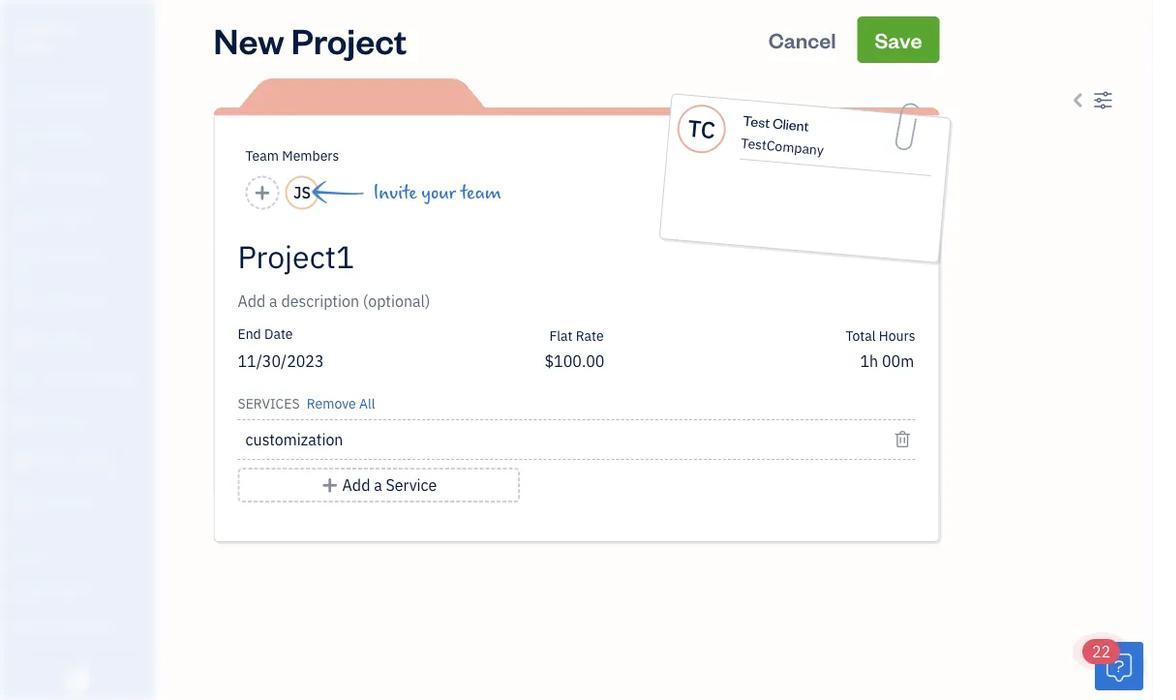 Task type: vqa. For each thing, say whether or not it's contained in the screenshot.
Owner
yes



Task type: describe. For each thing, give the bounding box(es) containing it.
End date in  format text field
[[238, 351, 464, 371]]

team members inside main element
[[15, 582, 99, 598]]

Project Name text field
[[238, 237, 770, 276]]

freshbooks image
[[62, 669, 93, 693]]

test client testcompany
[[741, 111, 825, 159]]

apps
[[15, 546, 43, 562]]

your
[[422, 182, 456, 203]]

hours
[[879, 326, 916, 344]]

1 horizontal spatial team
[[246, 147, 279, 165]]

test
[[743, 111, 771, 131]]

save
[[875, 26, 923, 53]]

team inside main element
[[15, 582, 45, 598]]

money image
[[13, 412, 36, 431]]

payment image
[[13, 249, 36, 268]]

team members link
[[5, 573, 149, 607]]

remove project service image
[[894, 428, 912, 451]]

remove
[[307, 395, 356, 413]]

plus image
[[321, 474, 339, 497]]

connections
[[45, 653, 114, 669]]

timer image
[[13, 371, 36, 390]]

and
[[47, 617, 67, 633]]

customization
[[246, 430, 343, 450]]

new project
[[214, 16, 407, 62]]

all
[[359, 395, 375, 413]]

remove all button
[[303, 388, 375, 416]]

estimate image
[[13, 168, 36, 187]]

service
[[386, 475, 437, 495]]

invite your team
[[373, 182, 501, 203]]

project image
[[13, 330, 36, 350]]

company
[[15, 18, 76, 36]]

Project Description text field
[[238, 290, 770, 313]]

total hours
[[846, 326, 916, 344]]

a
[[374, 475, 382, 495]]

1 horizontal spatial members
[[282, 147, 339, 165]]

main element
[[0, 0, 203, 700]]

rate
[[576, 326, 604, 344]]

end date
[[238, 325, 293, 343]]

22 button
[[1083, 639, 1144, 691]]

chart image
[[13, 452, 36, 472]]

add
[[342, 475, 370, 495]]

22
[[1093, 642, 1111, 662]]

settings image
[[1093, 88, 1113, 111]]

client image
[[13, 127, 36, 146]]



Task type: locate. For each thing, give the bounding box(es) containing it.
members down apps link at the bottom of the page
[[48, 582, 99, 598]]

team members up js
[[246, 147, 339, 165]]

report image
[[13, 493, 36, 512]]

add a service button
[[238, 468, 520, 503]]

Amount (USD) text field
[[544, 351, 605, 371]]

services remove all
[[238, 395, 375, 413]]

flat rate
[[550, 326, 604, 344]]

0 horizontal spatial team members
[[15, 582, 99, 598]]

0 vertical spatial members
[[282, 147, 339, 165]]

services up customization
[[238, 395, 300, 413]]

save button
[[858, 16, 940, 63]]

add team member image
[[254, 181, 271, 204]]

members
[[282, 147, 339, 165], [48, 582, 99, 598]]

client
[[772, 113, 810, 135]]

cancel button
[[751, 16, 854, 63]]

new
[[214, 16, 284, 62]]

members up js
[[282, 147, 339, 165]]

js
[[293, 183, 311, 203]]

bank connections
[[15, 653, 114, 669]]

0 vertical spatial team
[[246, 147, 279, 165]]

end
[[238, 325, 261, 343]]

1 vertical spatial members
[[48, 582, 99, 598]]

team
[[461, 182, 501, 203]]

project
[[291, 16, 407, 62]]

1 horizontal spatial services
[[238, 395, 300, 413]]

1 vertical spatial team
[[15, 582, 45, 598]]

1 horizontal spatial team members
[[246, 147, 339, 165]]

owner
[[15, 38, 54, 54]]

apps link
[[5, 538, 149, 571]]

flat
[[550, 326, 573, 344]]

date
[[264, 325, 293, 343]]

add a service
[[342, 475, 437, 495]]

1 vertical spatial services
[[70, 617, 117, 633]]

company owner
[[15, 18, 76, 54]]

services
[[238, 395, 300, 413], [70, 617, 117, 633]]

1 vertical spatial team members
[[15, 582, 99, 598]]

services inside main element
[[70, 617, 117, 633]]

members inside main element
[[48, 582, 99, 598]]

0 vertical spatial services
[[238, 395, 300, 413]]

invite
[[373, 182, 417, 203]]

items and services link
[[5, 609, 149, 643]]

team up the add team member image
[[246, 147, 279, 165]]

chevronleft image
[[1069, 88, 1089, 111]]

items
[[15, 617, 44, 633]]

tc
[[687, 113, 717, 145]]

cancel
[[769, 26, 836, 53]]

testcompany
[[741, 134, 825, 159]]

team
[[246, 147, 279, 165], [15, 582, 45, 598]]

0 horizontal spatial team
[[15, 582, 45, 598]]

team members
[[246, 147, 339, 165], [15, 582, 99, 598]]

0 horizontal spatial services
[[70, 617, 117, 633]]

total
[[846, 326, 876, 344]]

services right the and
[[70, 617, 117, 633]]

items and services
[[15, 617, 117, 633]]

bank connections link
[[5, 645, 149, 679]]

invoice image
[[13, 208, 36, 228]]

team up 'items'
[[15, 582, 45, 598]]

0 vertical spatial team members
[[246, 147, 339, 165]]

dashboard image
[[13, 86, 36, 106]]

team members up the and
[[15, 582, 99, 598]]

resource center badge image
[[1095, 642, 1144, 691]]

expense image
[[13, 290, 36, 309]]

0 horizontal spatial members
[[48, 582, 99, 598]]

bank
[[15, 653, 42, 669]]

Hourly Budget text field
[[861, 351, 916, 371]]



